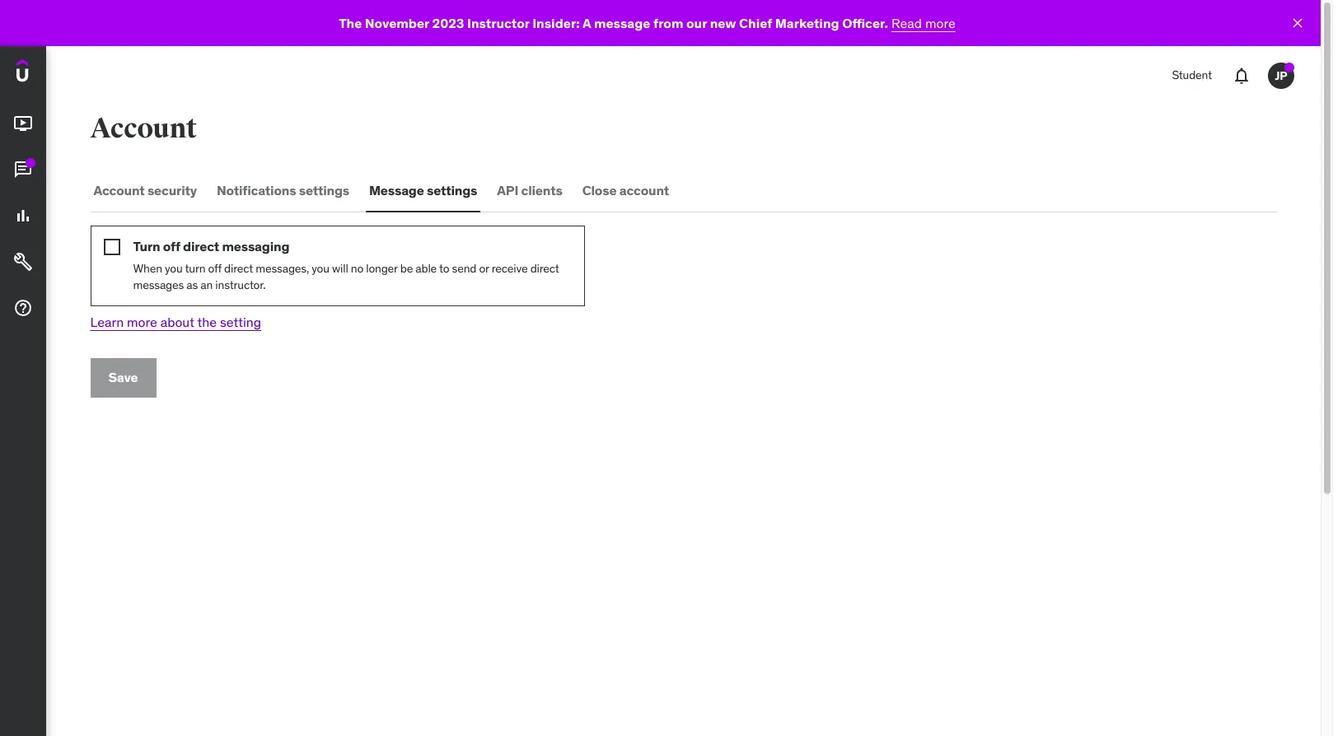 Task type: locate. For each thing, give the bounding box(es) containing it.
account security button
[[90, 171, 200, 211]]

direct up the turn
[[183, 238, 219, 255]]

you
[[165, 261, 183, 276], [312, 261, 329, 276]]

account inside button
[[94, 182, 145, 199]]

from
[[653, 15, 683, 31]]

message settings button
[[366, 171, 481, 211]]

more right learn
[[127, 314, 157, 331]]

able
[[416, 261, 437, 276]]

new
[[710, 15, 736, 31]]

2 you from the left
[[312, 261, 329, 276]]

medium image
[[13, 298, 33, 318]]

jp link
[[1262, 56, 1301, 96]]

1 vertical spatial off
[[208, 261, 222, 276]]

api clients
[[497, 182, 562, 199]]

0 vertical spatial off
[[163, 238, 180, 255]]

will
[[332, 261, 348, 276]]

2 medium image from the top
[[13, 160, 33, 180]]

our
[[686, 15, 707, 31]]

1 horizontal spatial you
[[312, 261, 329, 276]]

messaging
[[222, 238, 289, 255]]

send
[[452, 261, 476, 276]]

0 horizontal spatial settings
[[299, 182, 349, 199]]

settings
[[299, 182, 349, 199], [427, 182, 477, 199]]

settings right notifications
[[299, 182, 349, 199]]

0 horizontal spatial more
[[127, 314, 157, 331]]

off right turn
[[163, 238, 180, 255]]

account left security
[[94, 182, 145, 199]]

about
[[160, 314, 194, 331]]

off up "an"
[[208, 261, 222, 276]]

notifications settings button
[[213, 171, 353, 211]]

2 horizontal spatial direct
[[530, 261, 559, 276]]

small image
[[103, 239, 120, 255]]

1 settings from the left
[[299, 182, 349, 199]]

settings right message
[[427, 182, 477, 199]]

officer.
[[842, 15, 888, 31]]

1 horizontal spatial more
[[925, 15, 956, 31]]

chief
[[739, 15, 772, 31]]

account
[[619, 182, 669, 199]]

when
[[133, 261, 162, 276]]

the november 2023 instructor insider: a message from our new chief marketing officer. read more
[[339, 15, 956, 31]]

instructor
[[467, 15, 530, 31]]

direct right receive
[[530, 261, 559, 276]]

medium image
[[13, 114, 33, 134], [13, 160, 33, 180], [13, 206, 33, 226], [13, 252, 33, 272]]

turn
[[133, 238, 160, 255]]

4 medium image from the top
[[13, 252, 33, 272]]

direct up instructor.
[[224, 261, 253, 276]]

settings inside the message settings button
[[427, 182, 477, 199]]

learn more about the setting link
[[90, 314, 261, 331]]

save
[[108, 369, 138, 386]]

direct
[[183, 238, 219, 255], [224, 261, 253, 276], [530, 261, 559, 276]]

insider:
[[532, 15, 580, 31]]

close
[[582, 182, 617, 199]]

you left will
[[312, 261, 329, 276]]

off
[[163, 238, 180, 255], [208, 261, 222, 276]]

account up account security
[[90, 111, 197, 146]]

more
[[925, 15, 956, 31], [127, 314, 157, 331]]

0 vertical spatial more
[[925, 15, 956, 31]]

the
[[339, 15, 362, 31]]

1 horizontal spatial settings
[[427, 182, 477, 199]]

you left the turn
[[165, 261, 183, 276]]

0 horizontal spatial you
[[165, 261, 183, 276]]

3 medium image from the top
[[13, 206, 33, 226]]

account
[[90, 111, 197, 146], [94, 182, 145, 199]]

setting
[[220, 314, 261, 331]]

an
[[200, 278, 213, 292]]

clients
[[521, 182, 562, 199]]

more right the read
[[925, 15, 956, 31]]

november
[[365, 15, 429, 31]]

learn more about the setting
[[90, 314, 261, 331]]

as
[[186, 278, 198, 292]]

receive
[[492, 261, 528, 276]]

0 vertical spatial account
[[90, 111, 197, 146]]

settings inside notifications settings button
[[299, 182, 349, 199]]

marketing
[[775, 15, 839, 31]]

1 vertical spatial more
[[127, 314, 157, 331]]

1 vertical spatial account
[[94, 182, 145, 199]]

you have alerts image
[[1285, 63, 1294, 73]]

turn off direct messaging when you turn off direct messages, you will no longer be able to send or receive direct messages as an instructor.
[[133, 238, 559, 292]]

to
[[439, 261, 449, 276]]

instructor.
[[215, 278, 266, 292]]

student
[[1172, 68, 1212, 83]]

2 settings from the left
[[427, 182, 477, 199]]



Task type: describe. For each thing, give the bounding box(es) containing it.
or
[[479, 261, 489, 276]]

security
[[147, 182, 197, 199]]

message
[[594, 15, 651, 31]]

0 horizontal spatial direct
[[183, 238, 219, 255]]

api
[[497, 182, 518, 199]]

notifications
[[217, 182, 296, 199]]

account for account security
[[94, 182, 145, 199]]

1 you from the left
[[165, 261, 183, 276]]

the
[[197, 314, 217, 331]]

no
[[351, 261, 363, 276]]

save button
[[90, 358, 156, 398]]

0 horizontal spatial off
[[163, 238, 180, 255]]

be
[[400, 261, 413, 276]]

1 medium image from the top
[[13, 114, 33, 134]]

a
[[582, 15, 591, 31]]

close account button
[[579, 171, 672, 211]]

learn
[[90, 314, 124, 331]]

read
[[892, 15, 922, 31]]

message
[[369, 182, 424, 199]]

close image
[[1290, 15, 1306, 31]]

1 horizontal spatial off
[[208, 261, 222, 276]]

message settings
[[369, 182, 477, 199]]

1 horizontal spatial direct
[[224, 261, 253, 276]]

2023
[[432, 15, 464, 31]]

messages,
[[256, 261, 309, 276]]

close account
[[582, 182, 669, 199]]

udemy image
[[16, 59, 91, 87]]

account for account
[[90, 111, 197, 146]]

longer
[[366, 261, 398, 276]]

settings for notifications settings
[[299, 182, 349, 199]]

api clients button
[[494, 171, 566, 211]]

account security
[[94, 182, 197, 199]]

jp
[[1275, 68, 1288, 83]]

student link
[[1162, 56, 1222, 96]]

settings for message settings
[[427, 182, 477, 199]]

turn
[[185, 261, 205, 276]]

notifications settings
[[217, 182, 349, 199]]

notifications image
[[1232, 66, 1252, 86]]

messages
[[133, 278, 184, 292]]



Task type: vqa. For each thing, say whether or not it's contained in the screenshot.
Udemy within "link"
no



